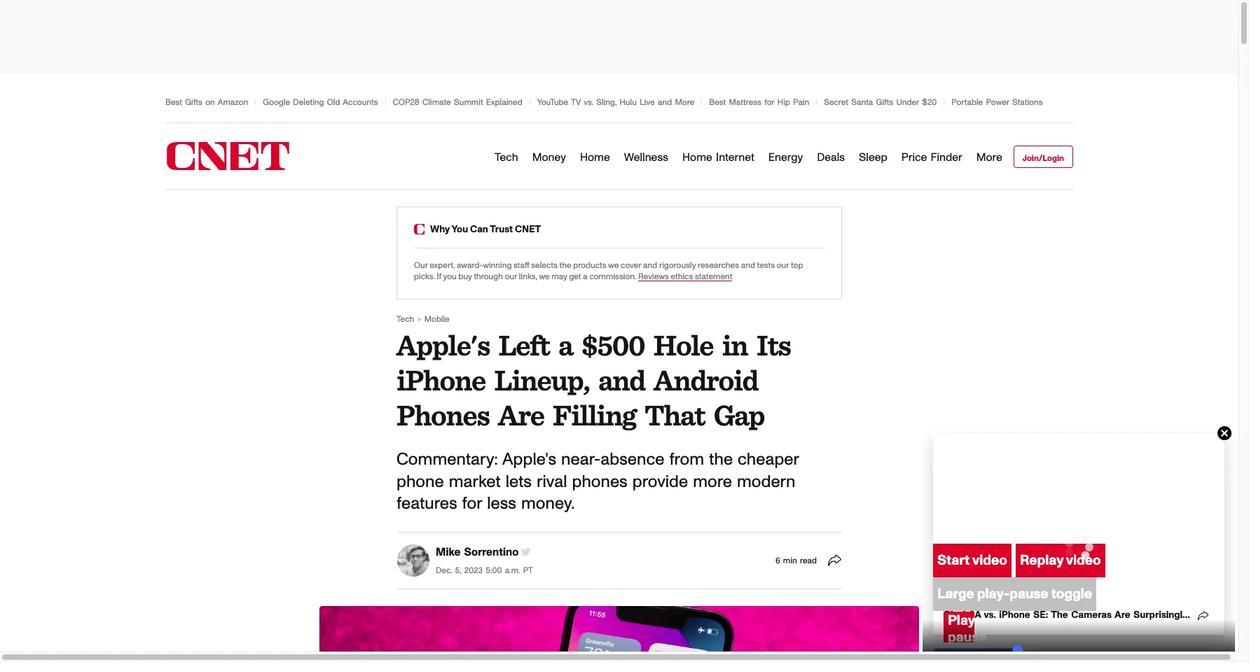 Task type: locate. For each thing, give the bounding box(es) containing it.
0 horizontal spatial home
[[580, 152, 610, 163]]

pixel
[[945, 611, 966, 621]]

absence
[[601, 452, 665, 469]]

0 vertical spatial are
[[498, 398, 544, 433]]

phones
[[397, 398, 489, 433]]

00:00 for 00:00 live
[[974, 649, 996, 657]]

tech left 'mobile'
[[397, 316, 414, 324]]

a right left
[[559, 328, 573, 363]]

amazon
[[218, 98, 248, 107]]

more down from
[[693, 474, 732, 491]]

video
[[973, 554, 1007, 568], [1066, 554, 1101, 568]]

large play-pause toggle
[[938, 588, 1092, 602]]

for inside commentary: apple's near-absence from the cheaper phone market lets rival phones provide more modern features for less money.
[[462, 496, 482, 513]]

youtube tv vs. sling, hulu live and more link
[[537, 98, 695, 107]]

0 horizontal spatial more
[[693, 474, 732, 491]]

0 vertical spatial pause
[[1010, 588, 1049, 602]]

1 vertical spatial the
[[709, 452, 733, 469]]

google
[[263, 98, 290, 107]]

large play-pause toggle button
[[933, 578, 1097, 612]]

tech left money at the left top of the page
[[495, 152, 518, 163]]

iphone inside apple's left a $500 hole in its iphone lineup, and android phones are filling that gap
[[397, 363, 486, 398]]

cnet logo image
[[414, 224, 425, 235]]

modern
[[737, 474, 796, 491]]

00:00
[[944, 649, 965, 657], [974, 649, 996, 657]]

6a
[[969, 611, 981, 621]]

best for best mattress for hip pain
[[709, 98, 726, 107]]

sorrentino
[[464, 548, 519, 559]]

video for start video
[[973, 554, 1007, 568]]

0 vertical spatial iphone
[[397, 363, 486, 398]]

sling,
[[596, 98, 617, 107]]

0 vertical spatial more
[[977, 152, 1002, 163]]

0 vertical spatial our
[[777, 262, 789, 270]]

1 00:00 from the left
[[944, 649, 965, 657]]

1 vertical spatial pause
[[948, 631, 987, 645]]

0 vertical spatial for
[[765, 98, 775, 107]]

1 video from the left
[[973, 554, 1007, 568]]

more
[[977, 152, 1002, 163], [693, 474, 732, 491]]

price finder link
[[902, 135, 962, 180]]

why you can trust cnet
[[430, 225, 541, 235]]

links,
[[519, 273, 537, 281]]

we down selects
[[539, 273, 550, 281]]

00:00 down play pause button
[[944, 649, 965, 657]]

start video button
[[933, 544, 1012, 578]]

0 horizontal spatial are
[[498, 398, 544, 433]]

are
[[498, 398, 544, 433], [1115, 611, 1131, 621]]

our left top
[[777, 262, 789, 270]]

secret
[[824, 98, 849, 107]]

home left internet
[[682, 152, 713, 163]]

pt
[[523, 567, 533, 576]]

0 horizontal spatial iphone
[[397, 363, 486, 398]]

None range field
[[933, 647, 1024, 657]]

apple's down 'mobile'
[[397, 328, 490, 363]]

1 vertical spatial a
[[559, 328, 573, 363]]

the up may
[[559, 262, 571, 270]]

internet
[[716, 152, 755, 163]]

researches
[[698, 262, 739, 270]]

a inside our expert, award-winning staff selects the products we cover and rigorously researches and tests our top picks. if you buy through our links, we may get a commission.
[[583, 273, 588, 281]]

more right finder
[[977, 152, 1002, 163]]

reviews ethics statement link
[[638, 273, 733, 282]]

mike sorrentino twitter image
[[522, 548, 531, 557]]

0 vertical spatial vs.
[[584, 98, 593, 107]]

video for replay video
[[1066, 554, 1101, 568]]

1 best from the left
[[165, 98, 182, 107]]

cnet image
[[165, 142, 291, 170]]

1 vertical spatial more
[[693, 474, 732, 491]]

for down market
[[462, 496, 482, 513]]

commentary: apple's near-absence from the cheaper phone market lets rival phones provide more modern features for less money.
[[397, 452, 799, 513]]

1 horizontal spatial are
[[1115, 611, 1131, 621]]

youtube tv vs. sling, hulu live and more
[[537, 98, 695, 107]]

1 horizontal spatial apple's
[[502, 452, 556, 469]]

1 vertical spatial live
[[999, 649, 1014, 657]]

1 horizontal spatial best
[[709, 98, 726, 107]]

1 home from the left
[[580, 152, 610, 163]]

cameras
[[1071, 611, 1112, 621]]

2 video from the left
[[1066, 554, 1101, 568]]

0 horizontal spatial vs.
[[584, 98, 593, 107]]

hole
[[654, 328, 714, 363]]

selects
[[531, 262, 558, 270]]

1 horizontal spatial vs.
[[984, 611, 996, 621]]

you
[[443, 273, 457, 281]]

1 horizontal spatial pause
[[1010, 588, 1049, 602]]

1 horizontal spatial the
[[709, 452, 733, 469]]

tech
[[495, 152, 518, 163], [397, 316, 414, 324]]

if
[[437, 273, 441, 281]]

home right money at the left top of the page
[[580, 152, 610, 163]]

iphone down large play-pause toggle
[[999, 611, 1030, 621]]

near-
[[561, 452, 601, 469]]

google deleting old accounts link
[[263, 98, 378, 107]]

cop28 climate summit explained
[[393, 98, 522, 107]]

1 horizontal spatial tech
[[495, 152, 518, 163]]

best mattress for hip pain
[[709, 98, 809, 107]]

1 vertical spatial our
[[505, 273, 517, 281]]

vs. right tv
[[584, 98, 593, 107]]

mobile
[[424, 316, 450, 324]]

0 horizontal spatial a
[[559, 328, 573, 363]]

0 horizontal spatial best
[[165, 98, 182, 107]]

energy
[[769, 152, 803, 163]]

1 horizontal spatial 00:00
[[974, 649, 996, 657]]

2 home from the left
[[682, 152, 713, 163]]

0 horizontal spatial gifts
[[185, 98, 202, 107]]

are right the cameras
[[1115, 611, 1131, 621]]

pain
[[793, 98, 809, 107]]

1 horizontal spatial our
[[777, 262, 789, 270]]

min
[[783, 557, 797, 565]]

may
[[552, 273, 567, 281]]

best left on
[[165, 98, 182, 107]]

products
[[573, 262, 607, 270]]

0 horizontal spatial tech
[[397, 316, 414, 324]]

0 vertical spatial live
[[640, 98, 655, 107]]

video up toggle
[[1066, 554, 1101, 568]]

power
[[986, 98, 1009, 107]]

1 vertical spatial vs.
[[984, 611, 996, 621]]

0 horizontal spatial apple's
[[397, 328, 490, 363]]

1 horizontal spatial more
[[977, 152, 1002, 163]]

filling
[[553, 398, 636, 433]]

hip
[[778, 98, 790, 107]]

less
[[487, 496, 516, 513]]

1 vertical spatial we
[[539, 273, 550, 281]]

live
[[640, 98, 655, 107], [999, 649, 1014, 657]]

a right get
[[583, 273, 588, 281]]

that
[[645, 398, 705, 433]]

michaelsorrentino.jpg image
[[397, 545, 430, 577]]

video up play-
[[973, 554, 1007, 568]]

apple's left a $500 hole in its iphone lineup, and android phones are filling that gap
[[397, 328, 791, 433]]

price finder
[[902, 152, 962, 163]]

mike
[[436, 548, 461, 559]]

00:00 down play pause
[[974, 649, 996, 657]]

pause up se:
[[1010, 588, 1049, 602]]

vs. inside trending element
[[584, 98, 593, 107]]

gifts left on
[[185, 98, 202, 107]]

2 00:00 from the left
[[974, 649, 996, 657]]

0 horizontal spatial video
[[973, 554, 1007, 568]]

iphone down mobile link
[[397, 363, 486, 398]]

our down staff
[[505, 273, 517, 281]]

can
[[470, 225, 488, 235]]

1 horizontal spatial home
[[682, 152, 713, 163]]

1 horizontal spatial iphone
[[999, 611, 1030, 621]]

tech link
[[397, 316, 414, 324]]

more inside commentary: apple's near-absence from the cheaper phone market lets rival phones provide more modern features for less money.
[[693, 474, 732, 491]]

0 vertical spatial the
[[559, 262, 571, 270]]

cover
[[621, 262, 641, 270]]

apple's up the lets at the left bottom of the page
[[502, 452, 556, 469]]

0 horizontal spatial live
[[640, 98, 655, 107]]

1 vertical spatial apple's
[[502, 452, 556, 469]]

1 horizontal spatial a
[[583, 273, 588, 281]]

0 horizontal spatial for
[[462, 496, 482, 513]]

sleep
[[859, 152, 888, 163]]

the right from
[[709, 452, 733, 469]]

trending element
[[165, 81, 1073, 124]]

0 vertical spatial a
[[583, 273, 588, 281]]

1 vertical spatial for
[[462, 496, 482, 513]]

are up the lets at the left bottom of the page
[[498, 398, 544, 433]]

6 min read
[[776, 557, 817, 565]]

phone
[[397, 474, 444, 491]]

for left hip
[[765, 98, 775, 107]]

reviews ethics statement
[[638, 273, 733, 281]]

tests
[[757, 262, 775, 270]]

secret santa gifts under $20
[[824, 98, 937, 107]]

hulu
[[620, 98, 637, 107]]

1 vertical spatial tech
[[397, 316, 414, 324]]

our expert, award-winning staff selects the products we cover and rigorously researches and tests our top picks. if you buy through our links, we may get a commission.
[[414, 262, 803, 281]]

0 horizontal spatial 00:00
[[944, 649, 965, 657]]

market
[[449, 474, 501, 491]]

vs. right 6a
[[984, 611, 996, 621]]

0 horizontal spatial the
[[559, 262, 571, 270]]

1 horizontal spatial we
[[608, 262, 619, 270]]

1 horizontal spatial video
[[1066, 554, 1101, 568]]

0 vertical spatial tech
[[495, 152, 518, 163]]

accounts
[[343, 98, 378, 107]]

our
[[777, 262, 789, 270], [505, 273, 517, 281]]

live inside trending element
[[640, 98, 655, 107]]

best left mattress
[[709, 98, 726, 107]]

apple's inside commentary: apple's near-absence from the cheaper phone market lets rival phones provide more modern features for less money.
[[502, 452, 556, 469]]

from
[[669, 452, 704, 469]]

the inside commentary: apple's near-absence from the cheaper phone market lets rival phones provide more modern features for less money.
[[709, 452, 733, 469]]

0 vertical spatial apple's
[[397, 328, 490, 363]]

home
[[580, 152, 610, 163], [682, 152, 713, 163]]

home for home internet
[[682, 152, 713, 163]]

the inside our expert, award-winning staff selects the products we cover and rigorously researches and tests our top picks. if you buy through our links, we may get a commission.
[[559, 262, 571, 270]]

1 vertical spatial are
[[1115, 611, 1131, 621]]

1 horizontal spatial for
[[765, 98, 775, 107]]

gifts right the santa
[[876, 98, 894, 107]]

are inside apple's left a $500 hole in its iphone lineup, and android phones are filling that gap
[[498, 398, 544, 433]]

pause down the play
[[948, 631, 987, 645]]

1 horizontal spatial live
[[999, 649, 1014, 657]]

best
[[165, 98, 182, 107], [709, 98, 726, 107]]

1 horizontal spatial gifts
[[876, 98, 894, 107]]

play
[[948, 615, 975, 629]]

2 best from the left
[[709, 98, 726, 107]]

1 gifts from the left
[[185, 98, 202, 107]]

portable power stations link
[[952, 98, 1043, 107]]

gap
[[714, 398, 765, 433]]

we up commission.
[[608, 262, 619, 270]]

vs.
[[584, 98, 593, 107], [984, 611, 996, 621]]

best for best gifts on amazon
[[165, 98, 182, 107]]



Task type: describe. For each thing, give the bounding box(es) containing it.
2 gifts from the left
[[876, 98, 894, 107]]

home for home
[[580, 152, 610, 163]]

best mattress for hip pain link
[[709, 98, 809, 107]]

through
[[474, 273, 503, 281]]

cop28
[[393, 98, 419, 107]]

share on social media image
[[828, 554, 842, 568]]

summit
[[454, 98, 483, 107]]

youtube
[[537, 98, 568, 107]]

replay
[[1020, 554, 1064, 568]]

commission.
[[590, 273, 636, 281]]

lineup,
[[494, 363, 590, 398]]

more
[[675, 98, 695, 107]]

5,
[[455, 567, 461, 576]]

large
[[938, 588, 974, 602]]

deals
[[817, 152, 845, 163]]

reviews
[[638, 273, 669, 281]]

tv
[[571, 98, 581, 107]]

cheaper
[[738, 452, 799, 469]]

$500
[[582, 328, 645, 363]]

winning
[[483, 262, 512, 270]]

ethics
[[671, 273, 693, 281]]

left
[[498, 328, 550, 363]]

price
[[902, 152, 927, 163]]

expert,
[[430, 262, 455, 270]]

0 horizontal spatial we
[[539, 273, 550, 281]]

staff
[[514, 262, 529, 270]]

santa
[[852, 98, 873, 107]]

phones
[[572, 474, 628, 491]]

and inside trending element
[[658, 98, 672, 107]]

dec. 5, 2023  5:00 a.m. pt
[[436, 567, 533, 576]]

play pause button
[[944, 612, 987, 645]]

why
[[430, 225, 450, 235]]

top
[[791, 262, 803, 270]]

climate
[[422, 98, 451, 107]]

read
[[800, 557, 817, 565]]

on
[[205, 98, 215, 107]]

portable power stations
[[952, 98, 1043, 107]]

old
[[327, 98, 340, 107]]

0 vertical spatial we
[[608, 262, 619, 270]]

0 horizontal spatial our
[[505, 273, 517, 281]]

android
[[654, 363, 758, 398]]

in
[[722, 328, 748, 363]]

statement
[[695, 273, 733, 281]]

replay video
[[1020, 554, 1101, 568]]

money.
[[521, 496, 575, 513]]

a inside apple's left a $500 hole in its iphone lineup, and android phones are filling that gap
[[559, 328, 573, 363]]

award-
[[457, 262, 483, 270]]

trust
[[490, 225, 513, 235]]

portable
[[952, 98, 983, 107]]

and inside apple's left a $500 hole in its iphone lineup, and android phones are filling that gap
[[598, 363, 645, 398]]

vs. for 6a
[[984, 611, 996, 621]]

00:00 for 00:00
[[944, 649, 965, 657]]

play-
[[977, 588, 1010, 602]]

finder
[[931, 152, 962, 163]]

cop28 climate summit explained link
[[393, 98, 522, 107]]

picks.
[[414, 273, 435, 281]]

00:00 live
[[974, 649, 1014, 657]]

for inside trending element
[[765, 98, 775, 107]]

5:00
[[486, 567, 502, 576]]

its
[[757, 328, 791, 363]]

dec.
[[436, 567, 452, 576]]

lets
[[506, 474, 532, 491]]

best gifts on amazon link
[[165, 98, 248, 107]]

toggle
[[1051, 588, 1092, 602]]

home internet
[[682, 152, 755, 163]]

stations
[[1012, 98, 1043, 107]]

1 vertical spatial iphone
[[999, 611, 1030, 621]]

rigorously
[[659, 262, 696, 270]]

0 horizontal spatial pause
[[948, 631, 987, 645]]

start video
[[938, 554, 1007, 568]]

you
[[452, 225, 468, 235]]

secret santa gifts under $20 link
[[824, 98, 937, 107]]

different
[[1191, 611, 1230, 621]]

se:
[[1034, 611, 1048, 621]]

6
[[776, 557, 780, 565]]

apple's inside apple's left a $500 hole in its iphone lineup, and android phones are filling that gap
[[397, 328, 490, 363]]

vs. for tv
[[584, 98, 593, 107]]

deleting
[[293, 98, 324, 107]]

get
[[569, 273, 581, 281]]

explained
[[486, 98, 522, 107]]

buy
[[459, 273, 472, 281]]

commentary:
[[397, 452, 498, 469]]

google deleting old accounts
[[263, 98, 378, 107]]

$20
[[922, 98, 937, 107]]



Task type: vqa. For each thing, say whether or not it's contained in the screenshot.
second 00:00 from the right
yes



